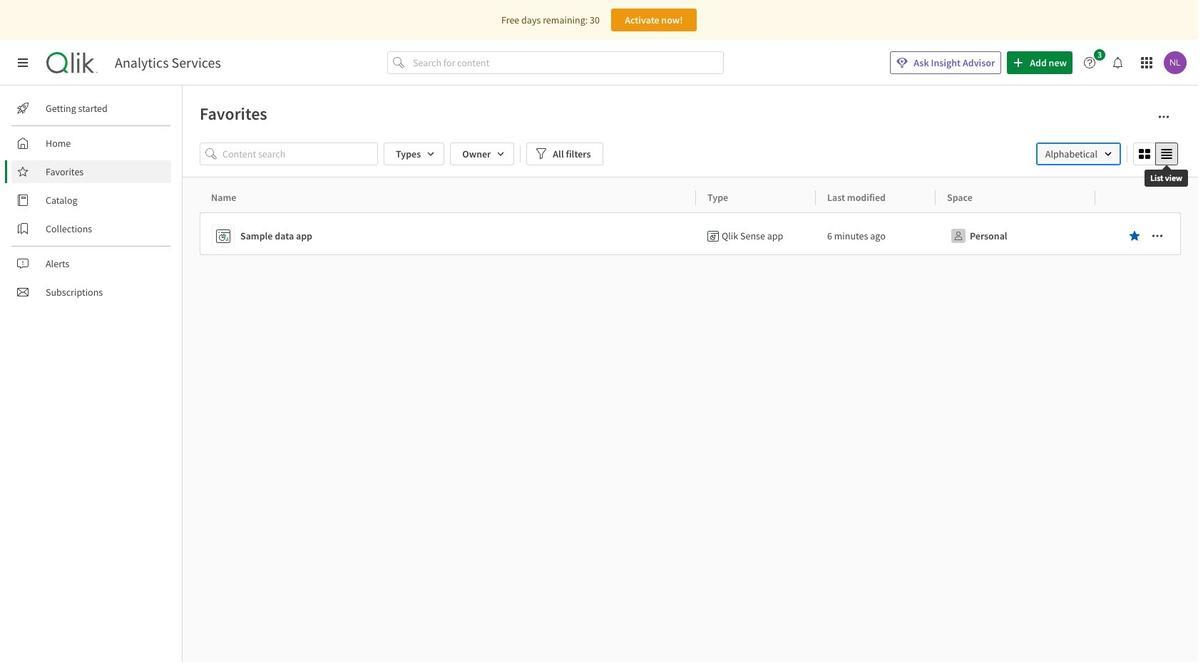 Task type: locate. For each thing, give the bounding box(es) containing it.
tooltip
[[1145, 160, 1188, 197]]

4 cell from the left
[[1096, 213, 1181, 255]]

1 vertical spatial more actions image
[[1152, 230, 1163, 242]]

close sidebar menu image
[[17, 57, 29, 68]]

cell
[[696, 213, 816, 255], [816, 213, 936, 255], [936, 213, 1096, 255], [1096, 213, 1181, 255]]

Search for content text field
[[410, 51, 724, 74]]

more actions image up switch view group
[[1158, 111, 1170, 123]]

tile view image
[[1139, 148, 1150, 160]]

analytics services element
[[115, 54, 221, 71]]

more actions image
[[1158, 111, 1170, 123], [1152, 230, 1163, 242]]

more actions image right remove from favorites image
[[1152, 230, 1163, 242]]

none field inside filters region
[[1036, 143, 1121, 165]]

None field
[[1036, 143, 1121, 165]]

3 cell from the left
[[936, 213, 1096, 255]]

noah lott image
[[1164, 51, 1187, 74]]



Task type: vqa. For each thing, say whether or not it's contained in the screenshot.
the Hide welcome image
no



Task type: describe. For each thing, give the bounding box(es) containing it.
navigation pane element
[[0, 91, 182, 310]]

0 vertical spatial more actions image
[[1158, 111, 1170, 123]]

filters region
[[200, 140, 1181, 168]]

switch view group
[[1133, 143, 1178, 165]]

remove from favorites image
[[1129, 230, 1140, 242]]

1 cell from the left
[[696, 213, 816, 255]]

2 cell from the left
[[816, 213, 936, 255]]

Content search text field
[[223, 143, 378, 166]]



